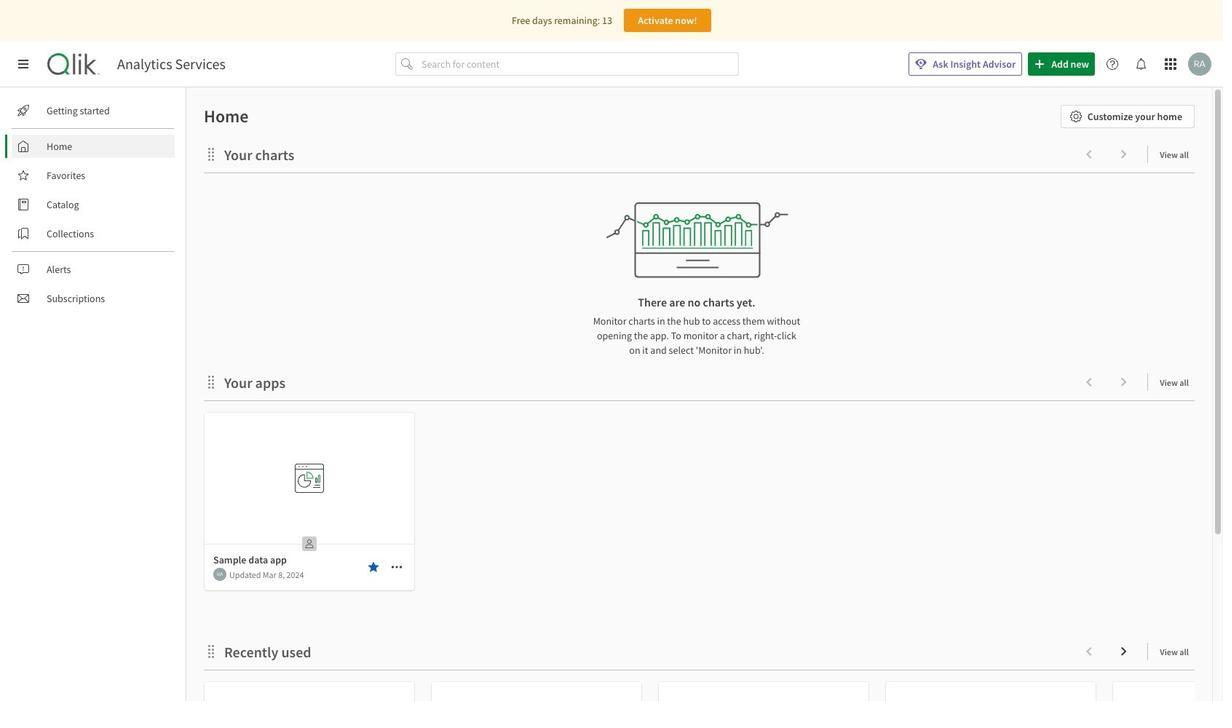 Task type: vqa. For each thing, say whether or not it's contained in the screenshot.
last modified image
no



Task type: locate. For each thing, give the bounding box(es) containing it.
close sidebar menu image
[[17, 58, 29, 70]]

1 vertical spatial move collection image
[[204, 644, 218, 658]]

move collection image
[[204, 375, 218, 389], [204, 644, 218, 658]]

ruby anderson element
[[213, 568, 226, 581]]

analytics services element
[[117, 55, 226, 73]]

remove from favorites image
[[368, 561, 379, 573]]

move collection image
[[204, 147, 218, 161]]

0 horizontal spatial ruby anderson image
[[213, 568, 226, 581]]

main content
[[181, 87, 1223, 701]]

ruby anderson image
[[1188, 52, 1211, 76], [213, 568, 226, 581]]

0 vertical spatial move collection image
[[204, 375, 218, 389]]

0 vertical spatial ruby anderson image
[[1188, 52, 1211, 76]]



Task type: describe. For each thing, give the bounding box(es) containing it.
navigation pane element
[[0, 93, 186, 316]]

Search for content text field
[[419, 52, 739, 76]]

1 horizontal spatial ruby anderson image
[[1188, 52, 1211, 76]]

more actions image
[[391, 561, 403, 573]]

1 vertical spatial ruby anderson image
[[213, 568, 226, 581]]



